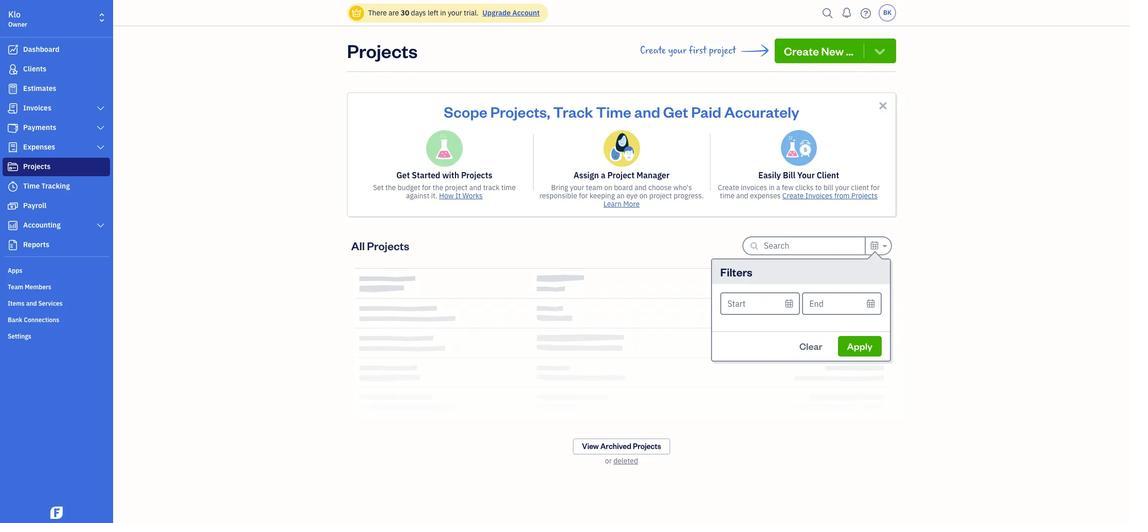 Task type: describe. For each thing, give the bounding box(es) containing it.
project
[[607, 170, 635, 180]]

track
[[483, 183, 500, 192]]

1 the from the left
[[385, 183, 396, 192]]

get started with projects
[[396, 170, 492, 180]]

items and services
[[8, 300, 63, 307]]

notifications image
[[839, 3, 855, 23]]

team
[[586, 183, 602, 192]]

a inside create invoices in a few clicks to bill your client for time and expenses
[[776, 183, 780, 192]]

get started with projects image
[[426, 130, 463, 167]]

client
[[817, 170, 839, 180]]

upgrade
[[482, 8, 511, 17]]

all projects
[[351, 239, 409, 253]]

projects right from
[[851, 191, 878, 201]]

bk
[[883, 9, 892, 16]]

easily
[[758, 170, 781, 180]]

caretdown image
[[881, 240, 887, 252]]

clear
[[799, 340, 823, 352]]

bank connections
[[8, 316, 59, 324]]

projects up track
[[461, 170, 492, 180]]

expenses link
[[3, 138, 110, 157]]

bank connections link
[[3, 312, 110, 328]]

client image
[[7, 64, 19, 75]]

expenses
[[750, 191, 781, 201]]

view archived projects or deleted
[[582, 442, 661, 466]]

dashboard link
[[3, 41, 110, 59]]

expenses
[[23, 142, 55, 152]]

Start date in MM/DD/YYYY format text field
[[720, 292, 800, 315]]

an
[[617, 191, 625, 201]]

and inside set the budget for the project and track time against it.
[[469, 183, 481, 192]]

create invoices in a few clicks to bill your client for time and expenses
[[718, 183, 880, 201]]

accounting
[[23, 221, 61, 230]]

1 vertical spatial invoices
[[805, 191, 833, 201]]

easily bill your client
[[758, 170, 839, 180]]

clients link
[[3, 60, 110, 79]]

apps
[[8, 267, 22, 275]]

settings link
[[3, 329, 110, 344]]

money image
[[7, 201, 19, 211]]

1 horizontal spatial on
[[639, 191, 648, 201]]

account
[[512, 8, 540, 17]]

dashboard image
[[7, 45, 19, 55]]

all
[[351, 239, 365, 253]]

connections
[[24, 316, 59, 324]]

End date in MM/DD/YYYY format text field
[[802, 292, 882, 315]]

and up "assign a project manager" image
[[634, 102, 660, 121]]

more
[[623, 199, 640, 209]]

create your first project
[[640, 45, 736, 57]]

main element
[[0, 0, 139, 523]]

chevron large down image for payments
[[96, 124, 105, 132]]

settings
[[8, 333, 31, 340]]

Search text field
[[764, 238, 865, 254]]

it.
[[431, 191, 437, 201]]

dashboard
[[23, 45, 59, 54]]

expense image
[[7, 142, 19, 153]]

bill
[[783, 170, 795, 180]]

eye
[[626, 191, 638, 201]]

to
[[815, 183, 822, 192]]

projects inside 'view archived projects or deleted'
[[633, 442, 661, 451]]

bank
[[8, 316, 22, 324]]

team
[[8, 283, 23, 291]]

for inside set the budget for the project and track time against it.
[[422, 183, 431, 192]]

filters
[[720, 265, 752, 279]]

chevron large down image for accounting
[[96, 222, 105, 230]]

timer image
[[7, 181, 19, 192]]

invoices link
[[3, 99, 110, 118]]

your
[[797, 170, 815, 180]]

chevrondown image
[[873, 44, 887, 58]]

few
[[782, 183, 794, 192]]

time inside the main element
[[23, 181, 40, 191]]

for inside assign a project manager bring your team on board and choose who's responsible for keeping an eye on project progress. learn more
[[579, 191, 588, 201]]

…
[[846, 44, 853, 58]]

chevron large down image
[[96, 104, 105, 113]]

2 horizontal spatial project
[[709, 45, 736, 57]]

clients
[[23, 64, 46, 74]]

0 horizontal spatial get
[[396, 170, 410, 180]]

projects down there
[[347, 39, 418, 63]]

chevron large down image for expenses
[[96, 143, 105, 152]]

create for create new …
[[784, 44, 819, 58]]

with
[[442, 170, 459, 180]]

payroll
[[23, 201, 46, 210]]

project inside assign a project manager bring your team on board and choose who's responsible for keeping an eye on project progress. learn more
[[649, 191, 672, 201]]

project image
[[7, 162, 19, 172]]

started
[[412, 170, 440, 180]]

in inside create invoices in a few clicks to bill your client for time and expenses
[[769, 183, 775, 192]]

days
[[411, 8, 426, 17]]

create new … button
[[775, 39, 896, 63]]

payment image
[[7, 123, 19, 133]]

apps link
[[3, 263, 110, 278]]

klo
[[8, 9, 21, 20]]

0 vertical spatial get
[[663, 102, 688, 121]]

responsible
[[539, 191, 577, 201]]

invoices
[[741, 183, 767, 192]]

1 horizontal spatial time
[[596, 102, 631, 121]]

board
[[614, 183, 633, 192]]

who's
[[673, 183, 692, 192]]

choose
[[648, 183, 672, 192]]

against
[[406, 191, 429, 201]]

how
[[439, 191, 454, 201]]

your left first
[[668, 45, 687, 57]]

clicks
[[795, 183, 814, 192]]

create for create invoices in a few clicks to bill your client for time and expenses
[[718, 183, 739, 192]]

easily bill your client image
[[781, 130, 817, 166]]

payments link
[[3, 119, 110, 137]]

scope
[[444, 102, 487, 121]]

and inside assign a project manager bring your team on board and choose who's responsible for keeping an eye on project progress. learn more
[[635, 183, 647, 192]]

projects inside the main element
[[23, 162, 51, 171]]



Task type: locate. For each thing, give the bounding box(es) containing it.
services
[[38, 300, 63, 307]]

for left keeping
[[579, 191, 588, 201]]

1 vertical spatial a
[[776, 183, 780, 192]]

get up budget
[[396, 170, 410, 180]]

budget
[[398, 183, 420, 192]]

owner
[[8, 21, 27, 28]]

payroll link
[[3, 197, 110, 215]]

1 chevron large down image from the top
[[96, 124, 105, 132]]

projects,
[[490, 102, 550, 121]]

0 vertical spatial invoices
[[23, 103, 51, 113]]

the right set in the top left of the page
[[385, 183, 396, 192]]

there
[[368, 8, 387, 17]]

new
[[821, 44, 844, 58]]

1 vertical spatial time
[[23, 181, 40, 191]]

1 horizontal spatial in
[[769, 183, 775, 192]]

estimates
[[23, 84, 56, 93]]

for
[[422, 183, 431, 192], [871, 183, 880, 192], [579, 191, 588, 201]]

your down assign
[[570, 183, 584, 192]]

create inside dropdown button
[[784, 44, 819, 58]]

view archived projects link
[[573, 439, 670, 455]]

close image
[[877, 100, 889, 112]]

0 vertical spatial in
[[440, 8, 446, 17]]

track
[[553, 102, 593, 121]]

and left track
[[469, 183, 481, 192]]

projects up deleted
[[633, 442, 661, 451]]

time tracking
[[23, 181, 70, 191]]

trial.
[[464, 8, 479, 17]]

client
[[851, 183, 869, 192]]

2 vertical spatial chevron large down image
[[96, 222, 105, 230]]

a left few
[[776, 183, 780, 192]]

works
[[462, 191, 483, 201]]

on
[[604, 183, 612, 192], [639, 191, 648, 201]]

in right left at the top of page
[[440, 8, 446, 17]]

a inside assign a project manager bring your team on board and choose who's responsible for keeping an eye on project progress. learn more
[[601, 170, 605, 180]]

payments
[[23, 123, 56, 132]]

estimate image
[[7, 84, 19, 94]]

assign a project manager image
[[603, 130, 640, 167]]

are
[[389, 8, 399, 17]]

bring
[[551, 183, 568, 192]]

there are 30 days left in your trial. upgrade account
[[368, 8, 540, 17]]

your inside create invoices in a few clicks to bill your client for time and expenses
[[835, 183, 849, 192]]

and right board
[[635, 183, 647, 192]]

create left first
[[640, 45, 666, 57]]

a up the team
[[601, 170, 605, 180]]

0 horizontal spatial invoices
[[23, 103, 51, 113]]

create for create your first project
[[640, 45, 666, 57]]

1 horizontal spatial get
[[663, 102, 688, 121]]

chevron large down image inside payments link
[[96, 124, 105, 132]]

project inside set the budget for the project and track time against it.
[[445, 183, 468, 192]]

0 horizontal spatial time
[[23, 181, 40, 191]]

and inside create invoices in a few clicks to bill your client for time and expenses
[[736, 191, 748, 201]]

create
[[784, 44, 819, 58], [640, 45, 666, 57], [718, 183, 739, 192], [782, 191, 804, 201]]

0 vertical spatial a
[[601, 170, 605, 180]]

deleted link
[[613, 457, 638, 466]]

time inside set the budget for the project and track time against it.
[[501, 183, 516, 192]]

and
[[634, 102, 660, 121], [469, 183, 481, 192], [635, 183, 647, 192], [736, 191, 748, 201], [26, 300, 37, 307]]

create left the invoices
[[718, 183, 739, 192]]

projects link
[[3, 158, 110, 176]]

accurately
[[724, 102, 799, 121]]

get left paid
[[663, 102, 688, 121]]

0 horizontal spatial project
[[445, 183, 468, 192]]

time
[[596, 102, 631, 121], [23, 181, 40, 191]]

and right items
[[26, 300, 37, 307]]

go to help image
[[858, 5, 874, 21]]

assign
[[574, 170, 599, 180]]

your left trial.
[[448, 8, 462, 17]]

time left the invoices
[[720, 191, 734, 201]]

it
[[455, 191, 461, 201]]

0 horizontal spatial a
[[601, 170, 605, 180]]

view
[[582, 442, 599, 451]]

projects right all
[[367, 239, 409, 253]]

the
[[385, 183, 396, 192], [433, 183, 443, 192]]

upgrade account link
[[480, 8, 540, 17]]

your right "bill"
[[835, 183, 849, 192]]

2 horizontal spatial for
[[871, 183, 880, 192]]

for right client
[[871, 183, 880, 192]]

in down easily
[[769, 183, 775, 192]]

1 vertical spatial in
[[769, 183, 775, 192]]

crown image
[[351, 7, 362, 18]]

0 horizontal spatial time
[[501, 183, 516, 192]]

team members link
[[3, 279, 110, 295]]

set the budget for the project and track time against it.
[[373, 183, 516, 201]]

members
[[25, 283, 51, 291]]

tracking
[[41, 181, 70, 191]]

deleted
[[613, 457, 638, 466]]

project down with
[[445, 183, 468, 192]]

time inside create invoices in a few clicks to bill your client for time and expenses
[[720, 191, 734, 201]]

2 the from the left
[[433, 183, 443, 192]]

apply button
[[838, 336, 882, 357]]

how it works
[[439, 191, 483, 201]]

0 horizontal spatial in
[[440, 8, 446, 17]]

reports link
[[3, 236, 110, 254]]

the down get started with projects
[[433, 183, 443, 192]]

chart image
[[7, 221, 19, 231]]

or
[[605, 457, 612, 466]]

time right timer icon
[[23, 181, 40, 191]]

1 horizontal spatial time
[[720, 191, 734, 201]]

team members
[[8, 283, 51, 291]]

on right the 'eye'
[[639, 191, 648, 201]]

estimates link
[[3, 80, 110, 98]]

projects down expenses
[[23, 162, 51, 171]]

and inside 'link'
[[26, 300, 37, 307]]

left
[[428, 8, 438, 17]]

1 vertical spatial chevron large down image
[[96, 143, 105, 152]]

0 horizontal spatial for
[[422, 183, 431, 192]]

chevron large down image inside accounting link
[[96, 222, 105, 230]]

from
[[834, 191, 850, 201]]

1 vertical spatial get
[[396, 170, 410, 180]]

for inside create invoices in a few clicks to bill your client for time and expenses
[[871, 183, 880, 192]]

manager
[[637, 170, 670, 180]]

items and services link
[[3, 296, 110, 311]]

1 horizontal spatial for
[[579, 191, 588, 201]]

invoice image
[[7, 103, 19, 114]]

for left it.
[[422, 183, 431, 192]]

time tracking link
[[3, 177, 110, 196]]

time right track
[[501, 183, 516, 192]]

create invoices from projects
[[782, 191, 878, 201]]

learn
[[603, 199, 622, 209]]

create for create invoices from projects
[[782, 191, 804, 201]]

report image
[[7, 240, 19, 250]]

items
[[8, 300, 25, 307]]

invoices
[[23, 103, 51, 113], [805, 191, 833, 201]]

chevron large down image inside "expenses" link
[[96, 143, 105, 152]]

0 horizontal spatial on
[[604, 183, 612, 192]]

get
[[663, 102, 688, 121], [396, 170, 410, 180]]

your inside assign a project manager bring your team on board and choose who's responsible for keeping an eye on project progress. learn more
[[570, 183, 584, 192]]

chevron large down image
[[96, 124, 105, 132], [96, 143, 105, 152], [96, 222, 105, 230]]

project down manager
[[649, 191, 672, 201]]

1 horizontal spatial a
[[776, 183, 780, 192]]

3 chevron large down image from the top
[[96, 222, 105, 230]]

0 vertical spatial chevron large down image
[[96, 124, 105, 132]]

create inside create invoices in a few clicks to bill your client for time and expenses
[[718, 183, 739, 192]]

freshbooks image
[[48, 507, 65, 519]]

progress.
[[674, 191, 704, 201]]

assign a project manager bring your team on board and choose who's responsible for keeping an eye on project progress. learn more
[[539, 170, 704, 209]]

archived
[[600, 442, 631, 451]]

1 horizontal spatial invoices
[[805, 191, 833, 201]]

apply
[[847, 340, 872, 352]]

clear button
[[790, 336, 832, 357]]

bill
[[824, 183, 833, 192]]

project
[[709, 45, 736, 57], [445, 183, 468, 192], [649, 191, 672, 201]]

time up "assign a project manager" image
[[596, 102, 631, 121]]

1 horizontal spatial project
[[649, 191, 672, 201]]

first
[[689, 45, 707, 57]]

accounting link
[[3, 216, 110, 235]]

1 horizontal spatial the
[[433, 183, 443, 192]]

project right first
[[709, 45, 736, 57]]

0 horizontal spatial the
[[385, 183, 396, 192]]

and left the expenses
[[736, 191, 748, 201]]

search image
[[820, 5, 836, 21]]

set
[[373, 183, 384, 192]]

30
[[401, 8, 409, 17]]

invoices inside 'link'
[[23, 103, 51, 113]]

create left new
[[784, 44, 819, 58]]

paid
[[691, 102, 721, 121]]

keeping
[[590, 191, 615, 201]]

on right the team
[[604, 183, 612, 192]]

0 vertical spatial time
[[596, 102, 631, 121]]

2 chevron large down image from the top
[[96, 143, 105, 152]]

create down bill
[[782, 191, 804, 201]]

a
[[601, 170, 605, 180], [776, 183, 780, 192]]

calendar image
[[870, 239, 879, 252]]

bk button
[[879, 4, 896, 22]]



Task type: vqa. For each thing, say whether or not it's contained in the screenshot.
the All
yes



